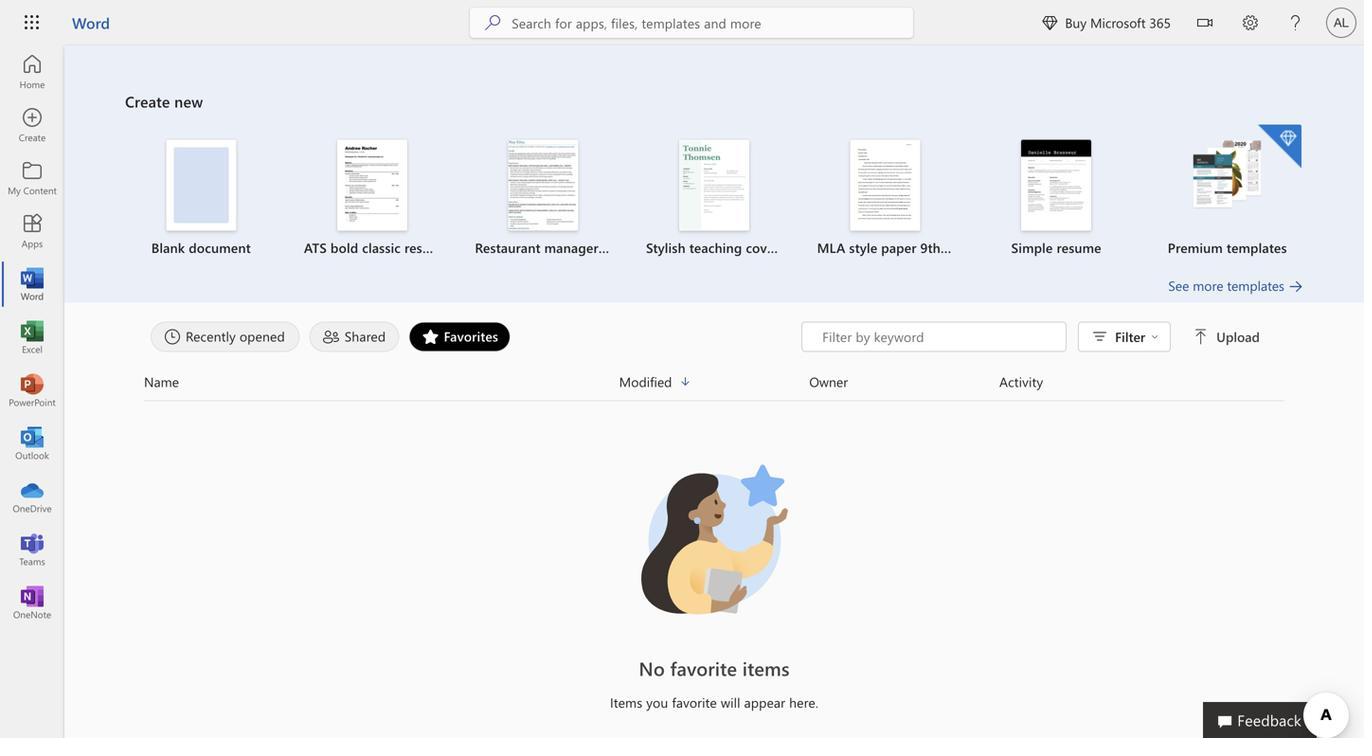 Task type: locate. For each thing, give the bounding box(es) containing it.
0 horizontal spatial resume
[[405, 239, 449, 256]]

status
[[802, 322, 1264, 352]]

premium templates
[[1168, 239, 1288, 256]]

restaurant
[[475, 239, 541, 256]]

0 vertical spatial templates
[[1227, 239, 1288, 256]]

favorites tab
[[404, 322, 516, 352]]

templates
[[1227, 239, 1288, 256], [1228, 277, 1285, 294]]

mla style paper 9th edition
[[817, 239, 988, 256]]

tab list
[[146, 322, 802, 352]]

navigation
[[0, 45, 64, 629]]

teams image
[[23, 540, 42, 559]]


[[1198, 15, 1213, 30]]

here.
[[790, 694, 819, 711]]

stylish teaching cover letter
[[646, 239, 816, 256]]

no favorite items status
[[429, 655, 1000, 682]]

templates inside button
[[1228, 277, 1285, 294]]

templates down premium templates
[[1228, 277, 1285, 294]]

opened
[[240, 327, 285, 345]]

stylish teaching cover letter element
[[640, 140, 816, 257]]

items
[[743, 656, 790, 681]]

stylish
[[646, 239, 686, 256]]

microsoft
[[1091, 14, 1146, 31]]

shared element
[[310, 322, 399, 352]]

will
[[721, 694, 741, 711]]

resume right classic
[[405, 239, 449, 256]]

apps image
[[23, 222, 42, 241]]

row containing name
[[144, 371, 1285, 401]]

row inside no favorite items main content
[[144, 371, 1285, 401]]

onenote image
[[23, 593, 42, 612]]

None search field
[[470, 8, 914, 38]]

blank
[[151, 239, 185, 256]]

Search box. Suggestions appear as you type. search field
[[512, 8, 914, 38]]

feedback button
[[1204, 702, 1317, 738]]

activity, column 4 of 4 column header
[[1000, 371, 1285, 393]]

list containing blank document
[[125, 123, 1304, 276]]

1 horizontal spatial resume
[[602, 239, 647, 256]]

blank document
[[151, 239, 251, 256]]

favorite up 'items you favorite will appear here.'
[[671, 656, 737, 681]]

favorite left will
[[672, 694, 717, 711]]

bold
[[331, 239, 359, 256]]

favorites
[[444, 327, 499, 345]]

templates up 'see more templates' button
[[1227, 239, 1288, 256]]

items
[[610, 694, 643, 711]]

resume
[[405, 239, 449, 256], [602, 239, 647, 256], [1057, 239, 1102, 256]]

ats
[[304, 239, 327, 256]]

word image
[[23, 275, 42, 294]]

tab list containing recently opened
[[146, 322, 802, 352]]

favorite
[[671, 656, 737, 681], [672, 694, 717, 711]]

modified
[[620, 373, 672, 390]]

more
[[1193, 277, 1224, 294]]

recently opened tab
[[146, 322, 305, 352]]

restaurant manager resume image
[[508, 140, 579, 231]]

mla style paper 9th edition element
[[812, 140, 988, 257]]

simple
[[1012, 239, 1053, 256]]

create image
[[23, 116, 42, 135]]

activity
[[1000, 373, 1044, 390]]

favorites element
[[409, 322, 511, 352]]

Filter by keyword text field
[[821, 327, 1057, 346]]

ats bold classic resume image
[[337, 140, 407, 231]]

filter
[[1116, 328, 1146, 345]]

list
[[125, 123, 1304, 276]]

modified button
[[620, 371, 810, 393]]

premium templates image
[[1193, 140, 1263, 210]]

premium
[[1168, 239, 1223, 256]]

 buy microsoft 365
[[1043, 14, 1171, 31]]

create
[[125, 91, 170, 111]]

resume right manager
[[602, 239, 647, 256]]

simple resume
[[1012, 239, 1102, 256]]

empty state icon image
[[629, 454, 800, 625]]

appear
[[744, 694, 786, 711]]

mla
[[817, 239, 846, 256]]

resume right simple
[[1057, 239, 1102, 256]]

items you favorite will appear here.
[[610, 694, 819, 711]]

1 vertical spatial templates
[[1228, 277, 1285, 294]]

9th
[[921, 239, 941, 256]]

1 vertical spatial favorite
[[672, 694, 717, 711]]

simple resume element
[[983, 140, 1131, 257]]

row
[[144, 371, 1285, 401]]

restaurant manager resume
[[475, 239, 647, 256]]

ats bold classic resume
[[304, 239, 449, 256]]

2 horizontal spatial resume
[[1057, 239, 1102, 256]]



Task type: vqa. For each thing, say whether or not it's contained in the screenshot.
the top Nov 2
no



Task type: describe. For each thing, give the bounding box(es) containing it.
al
[[1335, 15, 1349, 30]]

see
[[1169, 277, 1190, 294]]

premium templates element
[[1154, 125, 1302, 257]]

ats bold classic resume element
[[298, 140, 449, 257]]

365
[[1150, 14, 1171, 31]]

simple resume image
[[1022, 140, 1092, 231]]

0 vertical spatial favorite
[[671, 656, 737, 681]]

edition
[[945, 239, 988, 256]]

teaching
[[690, 239, 742, 256]]


[[1152, 333, 1159, 341]]

blank document element
[[127, 140, 275, 257]]

3 resume from the left
[[1057, 239, 1102, 256]]

no
[[639, 656, 665, 681]]

see more templates button
[[1169, 276, 1304, 295]]

powerpoint image
[[23, 381, 42, 400]]

al button
[[1319, 0, 1365, 45]]

2 resume from the left
[[602, 239, 647, 256]]

manager
[[545, 239, 599, 256]]

new
[[174, 91, 203, 111]]

onedrive image
[[23, 487, 42, 506]]

 upload
[[1194, 328, 1260, 345]]

shared
[[345, 327, 386, 345]]

premium templates diamond image
[[1259, 125, 1302, 168]]

list inside no favorite items main content
[[125, 123, 1304, 276]]

upload
[[1217, 328, 1260, 345]]

name
[[144, 373, 179, 390]]

buy
[[1066, 14, 1087, 31]]

1 resume from the left
[[405, 239, 449, 256]]

excel image
[[23, 328, 42, 347]]

 button
[[1183, 0, 1228, 49]]

name button
[[144, 371, 620, 393]]

word
[[72, 12, 110, 33]]

see more templates
[[1169, 277, 1285, 294]]

word banner
[[0, 0, 1365, 49]]

style
[[850, 239, 878, 256]]

mla style paper 9th edition image
[[851, 140, 921, 231]]

cover
[[746, 239, 780, 256]]

recently
[[186, 327, 236, 345]]

tab list inside no favorite items main content
[[146, 322, 802, 352]]

no favorite items
[[639, 656, 790, 681]]

create new
[[125, 91, 203, 111]]

owner button
[[810, 371, 1000, 393]]

letter
[[783, 239, 816, 256]]

home image
[[23, 63, 42, 82]]

feedback
[[1238, 710, 1302, 730]]

you
[[647, 694, 669, 711]]


[[1194, 329, 1209, 345]]

restaurant manager resume element
[[469, 140, 647, 257]]

classic
[[362, 239, 401, 256]]

items you favorite will appear here. status
[[429, 693, 1000, 712]]

my content image
[[23, 169, 42, 188]]

shared tab
[[305, 322, 404, 352]]

paper
[[882, 239, 917, 256]]

filter 
[[1116, 328, 1159, 345]]

document
[[189, 239, 251, 256]]

recently opened
[[186, 327, 285, 345]]

no favorite items main content
[[64, 45, 1365, 731]]


[[1043, 15, 1058, 30]]

recently opened element
[[151, 322, 300, 352]]

status containing filter
[[802, 322, 1264, 352]]

owner
[[810, 373, 848, 390]]

stylish teaching cover letter image
[[680, 140, 750, 231]]

outlook image
[[23, 434, 42, 453]]

templates inside list
[[1227, 239, 1288, 256]]



